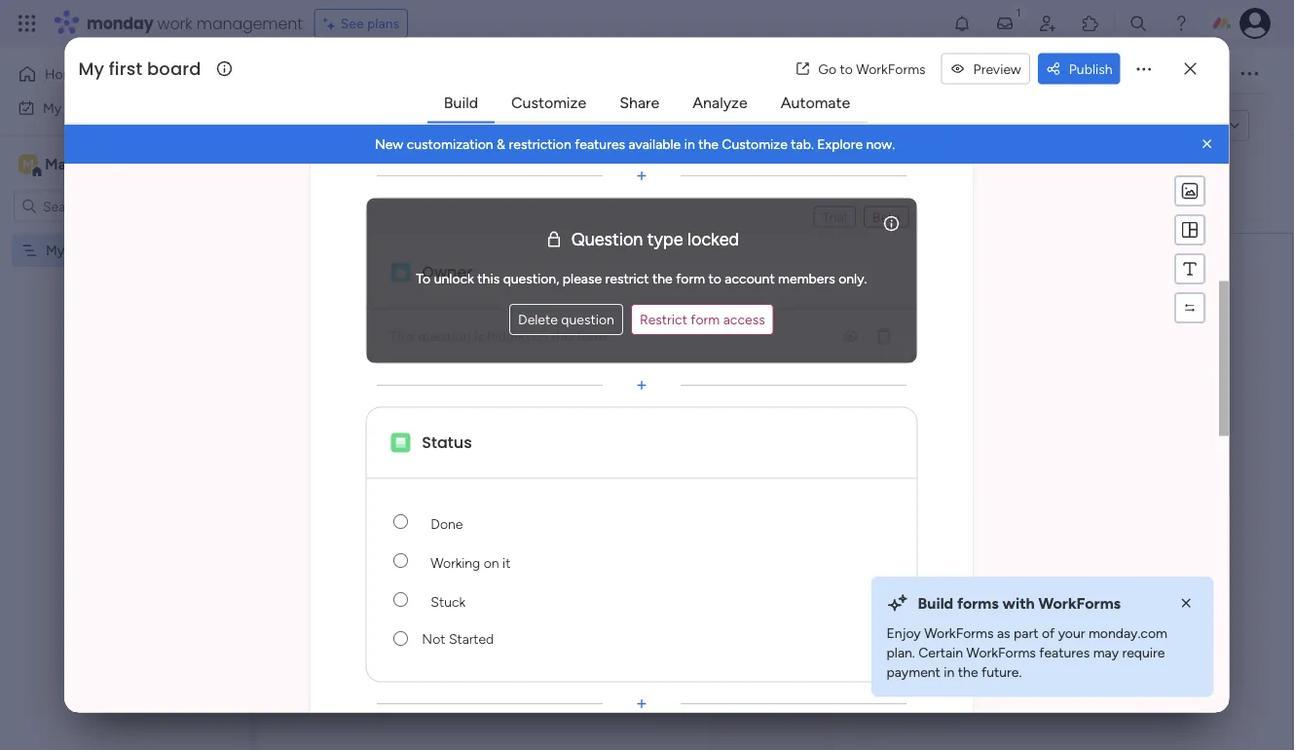 Task type: describe. For each thing, give the bounding box(es) containing it.
see
[[341, 15, 364, 32]]

board inside list box
[[96, 242, 131, 259]]

Search in workspace field
[[41, 195, 163, 217]]

enjoy
[[887, 624, 921, 641]]

tab list containing build
[[427, 84, 867, 123]]

add new question image
[[633, 375, 652, 395]]

workforms inside button
[[857, 60, 926, 77]]

is
[[475, 327, 485, 344]]

hidden
[[488, 327, 530, 344]]

close image inside the banner banner
[[1199, 134, 1218, 153]]

restrict
[[641, 311, 688, 327]]

powered
[[391, 117, 452, 135]]

plans
[[367, 15, 400, 32]]

account
[[726, 269, 776, 286]]

1
[[1212, 66, 1218, 82]]

powered by
[[391, 117, 473, 135]]

it
[[503, 554, 511, 571]]

1 vertical spatial by
[[709, 394, 737, 427]]

please
[[564, 269, 603, 286]]

restrict form access
[[641, 311, 766, 327]]

2 add new question image from the top
[[633, 694, 652, 713]]

home button
[[12, 58, 209, 90]]

go
[[819, 60, 837, 77]]

my work
[[43, 99, 95, 116]]

your inside enjoy workforms as part of your monday.com plan. certain workforms features may require payment in the future.
[[1059, 624, 1086, 641]]

link
[[1192, 118, 1213, 134]]

on inside button
[[485, 554, 500, 571]]

none field inside form form
[[420, 619, 894, 658]]

background color and image selector image
[[1181, 181, 1201, 200]]

build link
[[428, 85, 494, 120]]

build forms with workforms alert
[[871, 576, 1214, 697]]

publish
[[1069, 60, 1113, 77]]

payment
[[887, 663, 941, 680]]

done
[[432, 515, 464, 532]]

part
[[1014, 624, 1039, 641]]

building
[[744, 394, 837, 427]]

see plans
[[341, 15, 400, 32]]

go to workforms button
[[787, 53, 934, 84]]

component__icon image for owner
[[392, 262, 411, 282]]

build form
[[740, 470, 811, 488]]

0 vertical spatial customize
[[512, 94, 587, 112]]

future.
[[982, 663, 1022, 680]]

the inside enjoy workforms as part of your monday.com plan. certain workforms features may require payment in the future.
[[958, 663, 979, 680]]

copy
[[1124, 118, 1157, 134]]

stuck
[[432, 593, 466, 610]]

first inside field
[[109, 56, 142, 81]]

My first board field
[[74, 56, 214, 81]]

now.
[[867, 135, 896, 152]]

share link
[[604, 85, 675, 120]]

to inside go to workforms button
[[840, 60, 853, 77]]

new
[[375, 135, 404, 152]]

edit
[[303, 118, 327, 134]]

owner button
[[420, 256, 893, 287]]

form button
[[882, 58, 943, 90]]

copy form link button
[[1088, 110, 1221, 142]]

publish button
[[1038, 53, 1121, 84]]

apps image
[[1081, 14, 1101, 33]]

the inside banner
[[699, 135, 719, 152]]

my inside field
[[78, 56, 104, 81]]

close image inside "build forms with workforms" alert
[[1177, 594, 1197, 613]]

build for build form
[[740, 470, 774, 488]]

as
[[997, 624, 1011, 641]]

monday work management
[[87, 12, 303, 34]]

0 horizontal spatial this
[[478, 269, 501, 286]]

work for monday
[[157, 12, 192, 34]]

monday.com
[[1089, 624, 1168, 641]]

unlock
[[435, 269, 475, 286]]

done button
[[420, 502, 894, 541]]

working on it button
[[420, 541, 894, 580]]

share
[[620, 94, 660, 112]]

component__icon image for status
[[392, 433, 411, 452]]

analyze
[[693, 94, 748, 112]]

may
[[1094, 644, 1119, 660]]

add view image
[[1034, 67, 1042, 81]]

m
[[22, 156, 34, 172]]

automate
[[781, 94, 851, 112]]

certain
[[919, 644, 964, 660]]

question type locked
[[572, 228, 740, 249]]

this
[[391, 327, 415, 344]]

let's start by building your form
[[595, 394, 956, 427]]

1 image
[[1010, 1, 1028, 23]]

work for my
[[65, 99, 95, 116]]

more
[[953, 66, 984, 82]]

beta
[[873, 208, 901, 225]]



Task type: vqa. For each thing, say whether or not it's contained in the screenshot.
Owner button
yes



Task type: locate. For each thing, give the bounding box(es) containing it.
main workspace
[[45, 155, 160, 173]]

0 horizontal spatial in
[[685, 135, 696, 152]]

the down certain
[[958, 663, 979, 680]]

status
[[423, 431, 473, 453]]

restriction
[[509, 135, 572, 152]]

in right available
[[685, 135, 696, 152]]

0 horizontal spatial customize
[[512, 94, 587, 112]]

0 vertical spatial my first board
[[78, 56, 201, 81]]

1 horizontal spatial your
[[1059, 624, 1086, 641]]

my first board
[[78, 56, 201, 81], [46, 242, 131, 259]]

restrict form access button
[[632, 303, 775, 335]]

customize link
[[496, 85, 602, 120]]

invite
[[1166, 66, 1200, 82]]

0 horizontal spatial first
[[68, 242, 92, 259]]

question
[[419, 327, 472, 344]]

the inside form form
[[653, 269, 674, 286]]

add new question image
[[633, 166, 652, 185], [633, 694, 652, 713]]

0 vertical spatial the
[[699, 135, 719, 152]]

my down home
[[43, 99, 62, 116]]

board
[[147, 56, 201, 81], [96, 242, 131, 259]]

component__icon image left status
[[392, 433, 411, 452]]

1 vertical spatial in
[[944, 663, 955, 680]]

my first board list box
[[0, 230, 248, 530]]

1 vertical spatial component__icon image
[[392, 433, 411, 452]]

1 horizontal spatial first
[[109, 56, 142, 81]]

first inside list box
[[68, 242, 92, 259]]

0 vertical spatial work
[[157, 12, 192, 34]]

1 vertical spatial my first board
[[46, 242, 131, 259]]

my first board down search in workspace field
[[46, 242, 131, 259]]

in inside enjoy workforms as part of your monday.com plan. certain workforms features may require payment in the future.
[[944, 663, 955, 680]]

invite members image
[[1038, 14, 1058, 33]]

0 horizontal spatial build
[[444, 94, 478, 112]]

0 vertical spatial to
[[840, 60, 853, 77]]

help image
[[1172, 14, 1191, 33]]

0 vertical spatial add new question image
[[633, 166, 652, 185]]

workspace image
[[19, 153, 38, 175]]

of
[[1042, 624, 1055, 641]]

option
[[0, 233, 248, 237]]

type
[[648, 228, 684, 249]]

owner
[[423, 261, 474, 283]]

1 vertical spatial close image
[[1177, 594, 1197, 613]]

customization tools toolbar
[[1175, 175, 1207, 323]]

board down search in workspace field
[[96, 242, 131, 259]]

edit form button
[[295, 110, 368, 142]]

1 horizontal spatial features
[[1040, 644, 1090, 660]]

question,
[[504, 269, 560, 286]]

menu image
[[1181, 259, 1201, 278]]

1 vertical spatial the
[[653, 269, 674, 286]]

the
[[699, 135, 719, 152], [653, 269, 674, 286], [958, 663, 979, 680]]

0 horizontal spatial close image
[[1177, 594, 1197, 613]]

build for build forms with workforms
[[918, 594, 954, 613]]

working on it
[[432, 554, 511, 571]]

working
[[432, 554, 481, 571]]

0 horizontal spatial the
[[653, 269, 674, 286]]

2 vertical spatial build
[[918, 594, 954, 613]]

form
[[897, 66, 929, 82]]

to
[[840, 60, 853, 77], [709, 269, 722, 286]]

my up 'my work' button
[[78, 56, 104, 81]]

more actions image
[[1134, 59, 1154, 78]]

new customization & restriction features available in the customize tab. explore now.
[[375, 135, 896, 152]]

the down 'analyze'
[[699, 135, 719, 152]]

0 vertical spatial your
[[843, 394, 894, 427]]

invite / 1 button
[[1130, 58, 1226, 90]]

0 vertical spatial build
[[444, 94, 478, 112]]

first
[[109, 56, 142, 81], [68, 242, 92, 259]]

go to workforms
[[819, 60, 926, 77]]

search everything image
[[1129, 14, 1149, 33]]

trial
[[823, 208, 848, 225]]

tab list
[[427, 84, 867, 123]]

0 vertical spatial my
[[78, 56, 104, 81]]

0 horizontal spatial board
[[96, 242, 131, 259]]

main
[[45, 155, 79, 173]]

workspace selection element
[[19, 152, 163, 178]]

let's
[[595, 394, 643, 427]]

preview button
[[942, 53, 1031, 84]]

1 horizontal spatial board
[[147, 56, 201, 81]]

1 vertical spatial my
[[43, 99, 62, 116]]

stuck button
[[420, 580, 894, 619]]

2 horizontal spatial build
[[918, 594, 954, 613]]

&
[[497, 135, 506, 152]]

home
[[45, 66, 82, 82]]

1 horizontal spatial this
[[552, 327, 574, 344]]

inbox image
[[996, 14, 1015, 33]]

in
[[685, 135, 696, 152], [944, 663, 955, 680]]

1 horizontal spatial close image
[[1199, 134, 1218, 153]]

build up powered by
[[444, 94, 478, 112]]

features down of
[[1040, 644, 1090, 660]]

automate link
[[765, 85, 866, 120]]

require
[[1123, 644, 1165, 660]]

customize up "restriction" on the top
[[512, 94, 587, 112]]

2 component__icon image from the top
[[392, 433, 411, 452]]

work down home
[[65, 99, 95, 116]]

1 vertical spatial features
[[1040, 644, 1090, 660]]

to
[[417, 269, 431, 286]]

john smith image
[[1240, 8, 1271, 39]]

0 vertical spatial on
[[533, 327, 549, 344]]

2 horizontal spatial the
[[958, 663, 979, 680]]

forms
[[958, 594, 999, 613]]

build inside build link
[[444, 94, 478, 112]]

my work button
[[12, 92, 209, 123]]

monday
[[87, 12, 153, 34]]

1 vertical spatial on
[[485, 554, 500, 571]]

select product image
[[18, 14, 37, 33]]

0 vertical spatial in
[[685, 135, 696, 152]]

management
[[197, 12, 303, 34]]

1 horizontal spatial by
[[709, 394, 737, 427]]

0 vertical spatial close image
[[1199, 134, 1218, 153]]

to inside form form
[[709, 269, 722, 286]]

1 vertical spatial work
[[65, 99, 95, 116]]

0 horizontal spatial your
[[843, 394, 894, 427]]

enjoy workforms as part of your monday.com plan. certain workforms features may require payment in the future.
[[887, 624, 1168, 680]]

features left available
[[575, 135, 626, 152]]

this right hidden
[[552, 327, 574, 344]]

0 vertical spatial first
[[109, 56, 142, 81]]

build down let's start by building your form
[[740, 470, 774, 488]]

None field
[[420, 619, 894, 658]]

build forms with workforms
[[918, 594, 1121, 613]]

on right hidden
[[533, 327, 549, 344]]

locked
[[688, 228, 740, 249]]

1 vertical spatial to
[[709, 269, 722, 286]]

work right monday
[[157, 12, 192, 34]]

my down search in workspace field
[[46, 242, 65, 259]]

my first board inside field
[[78, 56, 201, 81]]

by right start
[[709, 394, 737, 427]]

calendar button
[[799, 58, 882, 90]]

first up 'my work' button
[[109, 56, 142, 81]]

0 horizontal spatial features
[[575, 135, 626, 152]]

board down the monday work management
[[147, 56, 201, 81]]

customize
[[512, 94, 587, 112], [723, 135, 788, 152]]

analyze link
[[677, 85, 763, 120]]

0 horizontal spatial to
[[709, 269, 722, 286]]

1 component__icon image from the top
[[392, 262, 411, 282]]

0 horizontal spatial by
[[456, 117, 473, 135]]

edit form
[[303, 118, 360, 134]]

this question is hidden on this form
[[391, 327, 607, 344]]

build for build
[[444, 94, 478, 112]]

tab.
[[792, 135, 815, 152]]

build left forms
[[918, 594, 954, 613]]

component__icon image
[[392, 262, 411, 282], [392, 433, 411, 452]]

to right go
[[840, 60, 853, 77]]

workspace
[[83, 155, 160, 173]]

1 vertical spatial build
[[740, 470, 774, 488]]

2 vertical spatial my
[[46, 242, 65, 259]]

build form button
[[724, 460, 827, 499]]

customize inside the banner banner
[[723, 135, 788, 152]]

workforms logo image
[[481, 110, 591, 142]]

2 vertical spatial the
[[958, 663, 979, 680]]

explore
[[818, 135, 864, 152]]

1 vertical spatial add new question image
[[633, 694, 652, 713]]

1 add new question image from the top
[[633, 166, 652, 185]]

my first board up 'my work' button
[[78, 56, 201, 81]]

my inside button
[[43, 99, 62, 116]]

features inside the banner banner
[[575, 135, 626, 152]]

members
[[779, 269, 836, 286]]

on left the it
[[485, 554, 500, 571]]

status button
[[420, 427, 893, 458]]

0 vertical spatial by
[[456, 117, 473, 135]]

to unlock this question, please restrict the form to account members only.
[[417, 269, 868, 286]]

preview
[[974, 60, 1022, 77]]

my
[[78, 56, 104, 81], [43, 99, 62, 116], [46, 242, 65, 259]]

with
[[1003, 594, 1035, 613]]

build
[[444, 94, 478, 112], [740, 470, 774, 488], [918, 594, 954, 613]]

in down certain
[[944, 663, 955, 680]]

board inside field
[[147, 56, 201, 81]]

menu image
[[1181, 220, 1201, 239]]

more button
[[943, 58, 1021, 90]]

features inside enjoy workforms as part of your monday.com plan. certain workforms features may require payment in the future.
[[1040, 644, 1090, 660]]

1 horizontal spatial work
[[157, 12, 192, 34]]

1 horizontal spatial customize
[[723, 135, 788, 152]]

build inside build form button
[[740, 470, 774, 488]]

1 horizontal spatial build
[[740, 470, 774, 488]]

calendar
[[813, 66, 868, 82]]

work inside button
[[65, 99, 95, 116]]

component__icon image left to
[[392, 262, 411, 282]]

question
[[572, 228, 644, 249]]

0 vertical spatial component__icon image
[[392, 262, 411, 282]]

in inside the banner banner
[[685, 135, 696, 152]]

the right 'restrict'
[[653, 269, 674, 286]]

work
[[157, 12, 192, 34], [65, 99, 95, 116]]

access
[[724, 311, 766, 327]]

1 horizontal spatial in
[[944, 663, 955, 680]]

1 horizontal spatial on
[[533, 327, 549, 344]]

0 vertical spatial this
[[478, 269, 501, 286]]

by up customization
[[456, 117, 473, 135]]

build inside "build forms with workforms" alert
[[918, 594, 954, 613]]

only.
[[840, 269, 868, 286]]

/
[[1203, 66, 1209, 82]]

start
[[650, 394, 703, 427]]

my inside list box
[[46, 242, 65, 259]]

1 horizontal spatial to
[[840, 60, 853, 77]]

1 vertical spatial this
[[552, 327, 574, 344]]

first down search in workspace field
[[68, 242, 92, 259]]

to left account
[[709, 269, 722, 286]]

1 vertical spatial your
[[1059, 624, 1086, 641]]

available
[[629, 135, 682, 152]]

see plans button
[[314, 9, 408, 38]]

your right building
[[843, 394, 894, 427]]

invite / 1
[[1166, 66, 1218, 82]]

notifications image
[[953, 14, 972, 33]]

0 horizontal spatial work
[[65, 99, 95, 116]]

1 vertical spatial board
[[96, 242, 131, 259]]

0 horizontal spatial on
[[485, 554, 500, 571]]

your
[[843, 394, 894, 427], [1059, 624, 1086, 641]]

banner banner
[[65, 124, 1230, 163]]

this right unlock
[[478, 269, 501, 286]]

0 vertical spatial features
[[575, 135, 626, 152]]

close image
[[1199, 134, 1218, 153], [1177, 594, 1197, 613]]

restrict
[[606, 269, 650, 286]]

1 vertical spatial first
[[68, 242, 92, 259]]

customization
[[407, 135, 494, 152]]

1 vertical spatial customize
[[723, 135, 788, 152]]

my first board inside my first board list box
[[46, 242, 131, 259]]

your right of
[[1059, 624, 1086, 641]]

customize left tab.
[[723, 135, 788, 152]]

form form
[[65, 0, 1230, 750]]

0 vertical spatial board
[[147, 56, 201, 81]]

1 horizontal spatial the
[[699, 135, 719, 152]]



